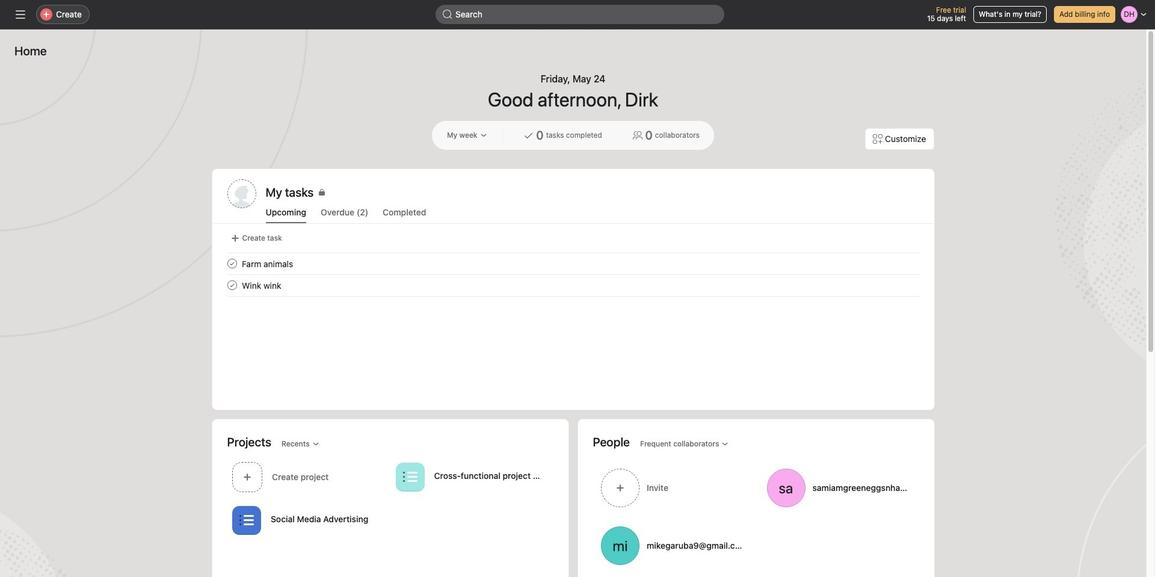 Task type: describe. For each thing, give the bounding box(es) containing it.
list image
[[239, 513, 254, 528]]

Mark complete checkbox
[[225, 278, 239, 293]]

expand sidebar image
[[16, 10, 25, 19]]

Mark complete checkbox
[[225, 256, 239, 271]]

add profile photo image
[[227, 179, 256, 208]]



Task type: vqa. For each thing, say whether or not it's contained in the screenshot.
second Mark complete icon from the bottom of the page
no



Task type: locate. For each thing, give the bounding box(es) containing it.
mark complete image
[[225, 278, 239, 293]]

list box
[[436, 5, 725, 24]]

list image
[[403, 470, 417, 484]]

mark complete image
[[225, 256, 239, 271]]

prominent image
[[443, 10, 453, 19]]

list item
[[213, 274, 934, 296]]



